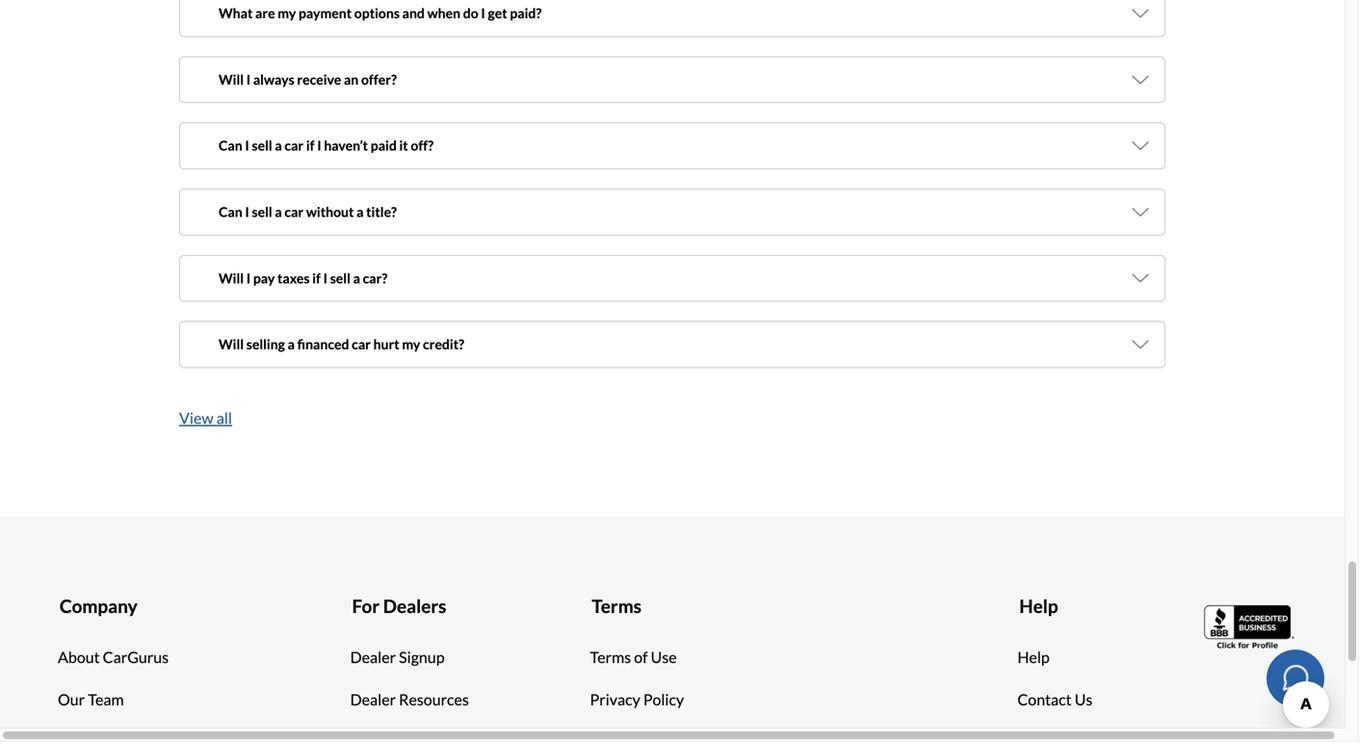 Task type: describe. For each thing, give the bounding box(es) containing it.
or right sale at top
[[908, 267, 921, 283]]

0 horizontal spatial my
[[278, 5, 296, 21]]

if inside if you want to save on taxes, consider trading in your car. depending on your state's tax laws, a trade-in can potentially save you a substantial amount in sales tax, in some cases, as much as thousands of dollars.
[[219, 431, 229, 450]]

a right 'not'
[[381, 267, 388, 283]]

sales inside if you want to save on taxes, consider trading in your car. depending on your state's tax laws, a trade-in can potentially save you a substantial amount in sales tax, in some cases, as much as thousands of dollars.
[[366, 454, 399, 473]]

on down note:
[[574, 348, 589, 364]]

need inside the rules and laws on what taxes you pay when selling your car to a private party vary by state (and in some cases even by city). the most important thing to know is that you only pay tax on any profit made from the car sale. if you sell a car for less than you paid for, there's no sales tax. however, if you sell your car for more money than you paid for it, the internal revenue services (irs) considers that a capital gain, and you'll need to report it when you file your federal and state income taxes. only then will you know if you owe any taxes. for more information, read out full guide:
[[410, 377, 443, 396]]

guide: inside the rules and laws on what taxes you pay when selling your car to a private party vary by state (and in some cases even by city). the most important thing to know is that you only pay tax on any profit made from the car sale. if you sell a car for less than you paid for, there's no sales tax. however, if you sell your car for more money than you paid for it, the internal revenue services (irs) considers that a capital gain, and you'll need to report it when you file your federal and state income taxes. only then will you know if you owe any taxes. for more information, read out full guide:
[[522, 400, 563, 419]]

1 funds from the left
[[372, 124, 405, 140]]

most inside the selling 100% online. you have two payment options: bank transfer. link your bank account through our secure portal for the fastest, most hassle-free way to receive your funds. you'll receive payment in one to three business days. check. request a check and you'll have to wait a few hours for it to be activated before you can deposit it on pick-up day. some banks have deposit limits and may hold funds for several days before depositing the funds into your account.
[[722, 63, 751, 79]]

loan down (and
[[846, 328, 871, 344]]

2 horizontal spatial contact
[[1018, 691, 1072, 710]]

link
[[342, 63, 367, 79]]

0 horizontal spatial title
[[568, 302, 592, 319]]

can down 'we'll'
[[970, 226, 991, 243]]

it left off? at the top left of page
[[399, 137, 408, 154]]

days
[[473, 124, 500, 140]]

than up federal
[[652, 354, 683, 373]]

note:
[[556, 328, 586, 344]]

it left was
[[843, 282, 852, 298]]

you'll inside the rules and laws on what taxes you pay when selling your car to a private party vary by state (and in some cases even by city). the most important thing to know is that you only pay tax on any profit made from the car sale. if you sell a car for less than you paid for, there's no sales tax. however, if you sell your car for more money than you paid for it, the internal revenue services (irs) considers that a capital gain, and you'll need to report it when you file your federal and state income taxes. only then will you know if you owe any taxes. for more information, read out full guide:
[[371, 377, 407, 396]]

the down which
[[756, 420, 779, 439]]

than up motor
[[534, 226, 561, 243]]

contact inside if you've accepted an 100% online offer from cargurus and the offer is greater than the amount you owe on your car loan, we'll pay off your loan and send you the difference. if your offer is less than the amount you owe, you'll need to either pay off your loan before we can pay you, or pay us the difference before we can pay your lender. if you sell your car to a local dealer, the dealer will guide you through the loan settling process as part of the sale or the purchase of your next vehicle. if you're selling to an individual, you'll need to settle the outstanding auto loan with the lender, who in turn will then release the car's title (assuming they hold it—this varies by state). please note: calculating the amount you owe on your car loan isn't as simple as multiplying your monthly payment by the number of months remaining on your loan. contact your lending institution and request a payout amount to determine the exact amount. then settle that amount before selling your car.
[[257, 368, 305, 384]]

could
[[448, 210, 485, 229]]

1 vertical spatial get
[[647, 163, 669, 182]]

1 vertical spatial these
[[724, 302, 756, 319]]

terms of use
[[590, 648, 677, 667]]

activated
[[664, 103, 719, 120]]

1 horizontal spatial balance,
[[687, 397, 742, 416]]

pay right only
[[525, 331, 549, 350]]

the up income
[[785, 354, 807, 373]]

view all
[[179, 409, 232, 428]]

services
[[928, 354, 985, 373]]

0 horizontal spatial more
[[245, 409, 280, 427]]

our inside in most states, no. rules around car titles vary by state, but—generally speaking—if you've lost your vehicle's title, it should be possible to obtain a replacement by contacting your state's department of motor vehicles (dmv). note: obtaining a new title invalidates a car's old title.there are other reasons why you might not be in possession of your car's title, such as if the car still has a lien against it, or if it was bought from a previous owner that didn't have the title. our guide to
[[337, 302, 361, 319]]

party
[[719, 308, 755, 327]]

0 horizontal spatial receive
[[297, 71, 341, 88]]

of left use
[[634, 648, 648, 667]]

contact us
[[1018, 691, 1093, 710]]

a up accepted
[[329, 175, 337, 194]]

0 horizontal spatial owe
[[750, 328, 774, 344]]

without for title
[[510, 302, 556, 319]]

a inside the dealer will pay you on the spot. to increase your purchasing power and potentially save on taxes, consider trading in your car. by applying your trade-in value to your down payment, you can decrease or even eliminate it. depending on your state's tax laws, a trade-in could potentially save you thousands of dollars in sales tax.
[[380, 210, 388, 229]]

into inside the selling 100% online. you have two payment options: bank transfer. link your bank account through our secure portal for the fastest, most hassle-free way to receive your funds. you'll receive payment in one to three business days. check. request a check and you'll have to wait a few hours for it to be activated before you can deposit it on pick-up day. some banks have deposit limits and may hold funds for several days before depositing the funds into your account.
[[666, 124, 690, 140]]

amount down the private
[[677, 328, 723, 344]]

view
[[179, 409, 214, 428]]

branded
[[594, 109, 650, 128]]

if down online
[[425, 226, 434, 243]]

an left offer?
[[344, 71, 359, 88]]

of left owner
[[1002, 267, 1015, 283]]

car. inside if you've accepted an 100% online offer from cargurus and the offer is greater than the amount you owe on your car loan, we'll pay off your loan and send you the difference. if your offer is less than the amount you owe, you'll need to either pay off your loan before we can pay you, or pay us the difference before we can pay your lender. if you sell your car to a local dealer, the dealer will guide you through the loan settling process as part of the sale or the purchase of your next vehicle. if you're selling to an individual, you'll need to settle the outstanding auto loan with the lender, who in turn will then release the car's title (assuming they hold it—this varies by state). please note: calculating the amount you owe on your car loan isn't as simple as multiplying your monthly payment by the number of months remaining on your loan. contact your lending institution and request a payout amount to determine the exact amount. then settle that amount before selling your car.
[[1062, 368, 1083, 384]]

you down ask
[[549, 420, 574, 439]]

0 horizontal spatial title,
[[550, 282, 576, 298]]

some inside the rules and laws on what taxes you pay when selling your car to a private party vary by state (and in some cases even by city). the most important thing to know is that you only pay tax on any profit made from the car sale. if you sell a car for less than you paid for, there's no sales tax. however, if you sell your car for more money than you paid for it, the internal revenue services (irs) considers that a capital gain, and you'll need to report it when you file your federal and state income taxes. only then will you know if you owe any taxes. for more information, read out full guide:
[[895, 308, 931, 327]]

selling up 'loan,'
[[927, 175, 970, 194]]

to up read
[[446, 377, 460, 396]]

thousands inside if you want to save on taxes, consider trading in your car. depending on your state's tax laws, a trade-in can potentially save you a substantial amount in sales tax, in some cases, as much as thousands of dollars.
[[602, 454, 672, 473]]

send
[[282, 226, 310, 243]]

out
[[472, 400, 495, 419]]

eliminate
[[946, 187, 1009, 206]]

is up based
[[872, 374, 883, 393]]

no inside "some cars won't be eligible for an offer. reasons include branded vehicle titles, extensive damage, high mileage, old age, exotic or rare models, non-drivable condition, or no local interest."
[[450, 132, 468, 151]]

(and
[[847, 308, 877, 327]]

can for can i sell a car if i haven't paid it off?
[[219, 137, 242, 154]]

1 vertical spatial when
[[495, 308, 532, 327]]

hurt up however,
[[373, 336, 400, 353]]

you'll for have
[[422, 103, 454, 120]]

1 horizontal spatial what
[[645, 302, 675, 319]]

reasons
[[219, 282, 265, 298]]

through inside the selling 100% online. you have two payment options: bank transfer. link your bank account through our secure portal for the fastest, most hassle-free way to receive your funds. you'll receive payment in one to three business days. check. request a check and you'll have to wait a few hours for it to be activated before you can deposit it on pick-up day. some banks have deposit limits and may hold funds for several days before depositing the funds into your account.
[[480, 63, 528, 79]]

1 vertical spatial payments
[[401, 467, 467, 485]]

you're inside if you've accepted an 100% online offer from cargurus and the offer is greater than the amount you owe on your car loan, we'll pay off your loan and send you the difference. if your offer is less than the amount you owe, you'll need to either pay off your loan before we can pay you, or pay us the difference before we can pay your lender. if you sell your car to a local dealer, the dealer will guide you through the loan settling process as part of the sale or the purchase of your next vehicle. if you're selling to an individual, you'll need to settle the outstanding auto loan with the lender, who in turn will then release the car's title (assuming they hold it—this varies by state). please note: calculating the amount you owe on your car loan isn't as simple as multiplying your monthly payment by the number of months remaining on your loan. contact your lending institution and request a payout amount to determine the exact amount. then settle that amount before selling your car.
[[269, 307, 306, 324]]

will up the isn't at the top right
[[877, 307, 898, 324]]

in left value in the left top of the page
[[563, 187, 576, 206]]

1 vertical spatial our
[[395, 409, 418, 427]]

funds.
[[939, 63, 975, 79]]

the inside the dealer will pay you on the spot. to increase your purchasing power and potentially save on taxes, consider trading in your car. by applying your trade-in value to your down payment, you can decrease or even eliminate it. depending on your state's tax laws, a trade-in could potentially save you thousands of dollars in sales tax.
[[557, 164, 579, 183]]

0 vertical spatial potentially
[[882, 164, 955, 183]]

based
[[855, 397, 895, 416]]

that inside in most states, no. rules around car titles vary by state, but—generally speaking—if you've lost your vehicle's title, it should be possible to obtain a replacement by contacting your state's department of motor vehicles (dmv). note: obtaining a new title invalidates a car's old title.there are other reasons why you might not be in possession of your car's title, such as if the car still has a lien against it, or if it was bought from a previous owner that didn't have the title. our guide to
[[1059, 282, 1084, 298]]

loan.
[[622, 348, 650, 364]]

1 vertical spatial any
[[597, 331, 621, 350]]

1 horizontal spatial we
[[950, 226, 968, 243]]

by
[[407, 187, 425, 206]]

for inside the rules and laws on what taxes you pay when selling your car to a private party vary by state (and in some cases even by city). the most important thing to know is that you only pay tax on any profit made from the car sale. if you sell a car for less than you paid for, there's no sales tax. however, if you sell your car for more money than you paid for it, the internal revenue services (irs) considers that a capital gain, and you'll need to report it when you file your federal and state income taxes. only then will you know if you owe any taxes. for more information, read out full guide:
[[288, 400, 311, 419]]

can up remainder
[[974, 374, 998, 393]]

1 vertical spatial into
[[320, 163, 347, 182]]

the inside the dealer will pay you on the spot. to increase your purchasing power and potentially save on taxes, consider trading in your car. by applying your trade-in value to your down payment, you can decrease or even eliminate it. depending on your state's tax laws, a trade-in could potentially save you thousands of dollars in sales tax.
[[381, 164, 407, 183]]

guide inside if you've accepted an 100% online offer from cargurus and the offer is greater than the amount you owe on your car loan, we'll pay off your loan and send you the difference. if your offer is less than the amount you owe, you'll need to either pay off your loan before we can pay you, or pay us the difference before we can pay your lender. if you sell your car to a local dealer, the dealer will guide you through the loan settling process as part of the sale or the purchase of your next vehicle. if you're selling to an individual, you'll need to settle the outstanding auto loan with the lender, who in turn will then release the car's title (assuming they hold it—this varies by state). please note: calculating the amount you owe on your car loan isn't as simple as multiplying your monthly payment by the number of months remaining on your loan. contact your lending institution and request a payout amount to determine the exact amount. then settle that amount before selling your car.
[[548, 267, 581, 283]]

tax. inside the dealer will pay you on the spot. to increase your purchasing power and potentially save on taxes, consider trading in your car. by applying your trade-in value to your down payment, you can decrease or even eliminate it. depending on your state's tax laws, a trade-in could potentially save you thousands of dollars in sales tax.
[[814, 210, 839, 229]]

report
[[463, 377, 507, 396]]

in inside the selling 100% online. you have two payment options: bank transfer. link your bank account through our secure portal for the fastest, most hassle-free way to receive your funds. you'll receive payment in one to three business days. check. request a check and you'll have to wait a few hours for it to be activated before you can deposit it on pick-up day. some banks have deposit limits and may hold funds for several days before depositing the funds into your account.
[[312, 83, 322, 100]]

that up title?
[[364, 175, 392, 194]]

terms of use link
[[590, 646, 677, 670]]

cases
[[934, 308, 971, 327]]

important inside if you're worried that selling a financed car might hurt your credit, the important point to consider is whether you can settle your debt as agreed with the lender. contact your lender and ask for your payoff balance, which is a figure based on the remainder of the loan payments plus accompanying interest and fees. if you can sell your car and settle the payoff loan with the lender, then it won't hurt your credit. if you sell your car but still can't meet the payoff balance, there are other options open to you, such as refinancing the remaining balance to make payments smaller. doing this shouldn't hurt your credit because you'll still be paying the loan back in full.
[[685, 374, 753, 393]]

if down difference
[[312, 270, 321, 286]]

hurt down the there
[[661, 467, 690, 485]]

car. left us.
[[998, 175, 1022, 194]]

1 vertical spatial off
[[832, 226, 848, 243]]

be right should
[[933, 242, 948, 258]]

lender
[[484, 397, 528, 416]]

you left owe, at top
[[634, 226, 656, 243]]

1 horizontal spatial owe
[[842, 206, 867, 223]]

offer down applying
[[458, 206, 488, 223]]

1 vertical spatial state
[[727, 377, 761, 396]]

100% inside if you've accepted an 100% online offer from cargurus and the offer is greater than the amount you owe on your car loan, we'll pay off your loan and send you the difference. if your offer is less than the amount you owe, you'll need to either pay off your loan before we can pay you, or pay us the difference before we can pay your lender. if you sell your car to a local dealer, the dealer will guide you through the loan settling process as part of the sale or the purchase of your next vehicle. if you're selling to an individual, you'll need to settle the outstanding auto loan with the lender, who in turn will then release the car's title (assuming they hold it—this varies by state). please note: calculating the amount you owe on your car loan isn't as simple as multiplying your monthly payment by the number of months remaining on your loan. contact your lending institution and request a payout amount to determine the exact amount. then settle that amount before selling your car.
[[383, 206, 417, 223]]

1 horizontal spatial title,
[[851, 242, 878, 258]]

to left the how
[[398, 302, 411, 319]]

three
[[365, 83, 397, 100]]

full
[[498, 400, 519, 419]]

or inside in most states, no. rules around car titles vary by state, but—generally speaking—if you've lost your vehicle's title, it should be possible to obtain a replacement by contacting your state's department of motor vehicles (dmv). note: obtaining a new title invalidates a car's old title.there are other reasons why you might not be in possession of your car's title, such as if the car still has a lien against it, or if it was bought from a previous owner that didn't have the title. our guide to
[[817, 282, 830, 298]]

state's inside the dealer will pay you on the spot. to increase your purchasing power and potentially save on taxes, consider trading in your car. by applying your trade-in value to your down payment, you can decrease or even eliminate it. depending on your state's tax laws, a trade-in could potentially save you thousands of dollars in sales tax.
[[273, 210, 316, 229]]

0 vertical spatial you're
[[881, 175, 924, 194]]

the left sale at top
[[860, 267, 880, 283]]

exact
[[722, 368, 753, 384]]

0 vertical spatial when
[[427, 5, 461, 21]]

privacy
[[590, 691, 641, 710]]

title inside if you've accepted an 100% online offer from cargurus and the offer is greater than the amount you owe on your car loan, we'll pay off your loan and send you the difference. if your offer is less than the amount you owe, you'll need to either pay off your loan before we can pay you, or pay us the difference before we can pay your lender. if you sell your car to a local dealer, the dealer will guide you through the loan settling process as part of the sale or the purchase of your next vehicle. if you're selling to an individual, you'll need to settle the outstanding auto loan with the lender, who in turn will then release the car's title (assuming they hold it—this varies by state). please note: calculating the amount you owe on your car loan isn't as simple as multiplying your monthly payment by the number of months remaining on your loan. contact your lending institution and request a payout amount to determine the exact amount. then settle that amount before selling your car.
[[1027, 307, 1052, 324]]

you up payment, on the right
[[729, 163, 754, 182]]

lender, inside if you're worried that selling a financed car might hurt your credit, the important point to consider is whether you can settle your debt as agreed with the lender. contact your lender and ask for your payoff balance, which is a figure based on the remainder of the loan payments plus accompanying interest and fees. if you can sell your car and settle the payoff loan with the lender, then it won't hurt your credit. if you sell your car but still can't meet the payoff balance, there are other options open to you, such as refinancing the remaining balance to make payments smaller. doing this shouldn't hurt your credit because you'll still be paying the loan back in full.
[[918, 420, 963, 439]]

ask
[[559, 397, 581, 416]]

1 vertical spatial know
[[982, 377, 1019, 396]]

consider inside the dealer will pay you on the spot. to increase your purchasing power and potentially save on taxes, consider trading in your car. by applying your trade-in value to your down payment, you can decrease or even eliminate it. depending on your state's tax laws, a trade-in could potentially save you thousands of dollars in sales tax.
[[219, 187, 277, 206]]

to right way
[[848, 63, 861, 79]]

0 horizontal spatial trade-
[[391, 210, 432, 229]]

to up made
[[678, 302, 690, 319]]

selling down 'multiplying' on the top
[[992, 368, 1030, 384]]

scenarios.
[[759, 302, 818, 319]]

be inside the selling 100% online. you have two payment options: bank transfer. link your bank account through our secure portal for the fastest, most hassle-free way to receive your funds. you'll receive payment in one to three business days. check. request a check and you'll have to wait a few hours for it to be activated before you can deposit it on pick-up day. some banks have deposit limits and may hold funds for several days before depositing the funds into your account.
[[647, 103, 662, 120]]

all
[[217, 409, 232, 428]]

contact us link
[[1018, 689, 1093, 712]]

1 vertical spatial cargurus
[[103, 648, 169, 667]]

a up release
[[956, 282, 963, 298]]

but—generally
[[541, 242, 627, 258]]

request
[[300, 103, 349, 120]]

for for for dealers
[[352, 595, 380, 617]]

obtaining
[[711, 262, 767, 278]]

much
[[545, 454, 582, 473]]

institution
[[383, 368, 444, 384]]

title.there
[[960, 262, 1020, 278]]

for inside if you're worried that selling a financed car might hurt your credit, the important point to consider is whether you can settle your debt as agreed with the lender. contact your lender and ask for your payoff balance, which is a figure based on the remainder of the loan payments plus accompanying interest and fees. if you can sell your car and settle the payoff loan with the lender, then it won't hurt your credit. if you sell your car but still can't meet the payoff balance, there are other options open to you, such as refinancing the remaining balance to make payments smaller. doing this shouldn't hurt your credit because you'll still be paying the loan back in full.
[[584, 397, 604, 416]]

accepted
[[310, 206, 363, 223]]

2 deposit from the left
[[1062, 103, 1106, 120]]

car up state's in the left of the page
[[407, 242, 425, 258]]

the down auto
[[655, 328, 675, 344]]

of inside the dealer will pay you on the spot. to increase your purchasing power and potentially save on taxes, consider trading in your car. by applying your trade-in value to your down payment, you can decrease or even eliminate it. depending on your state's tax laws, a trade-in could potentially save you thousands of dollars in sales tax.
[[697, 210, 711, 229]]

1 horizontal spatial car's
[[909, 262, 936, 278]]

1 vertical spatial my
[[402, 336, 420, 353]]

1 vertical spatial help
[[1018, 648, 1050, 667]]

even inside the dealer will pay you on the spot. to increase your purchasing power and potentially save on taxes, consider trading in your car. by applying your trade-in value to your down payment, you can decrease or even eliminate it. depending on your state's tax laws, a trade-in could potentially save you thousands of dollars in sales tax.
[[911, 187, 943, 206]]

information, inside the rules and laws on what taxes you pay when selling your car to a private party vary by state (and in some cases even by city). the most important thing to know is that you only pay tax on any profit made from the car sale. if you sell a car for less than you paid for, there's no sales tax. however, if you sell your car for more money than you paid for it, the internal revenue services (irs) considers that a capital gain, and you'll need to report it when you file your federal and state income taxes. only then will you know if you owe any taxes. for more information, read out full guide:
[[352, 400, 435, 419]]

car up accepted
[[340, 175, 361, 194]]

100% inside the selling 100% online. you have two payment options: bank transfer. link your bank account through our secure portal for the fastest, most hassle-free way to receive your funds. you'll receive payment in one to three business days. check. request a check and you'll have to wait a few hours for it to be activated before you can deposit it on pick-up day. some banks have deposit limits and may hold funds for several days before depositing the funds into your account.
[[261, 43, 296, 59]]

the up the if your car falls into any of these categories and you're unable to get an offer, you can still list your used car privately with us.
[[608, 124, 628, 140]]

car up send
[[285, 204, 304, 220]]

only
[[493, 331, 522, 350]]

0 horizontal spatial you
[[248, 175, 274, 194]]

0 horizontal spatial guide:
[[421, 409, 462, 427]]

if up states,
[[257, 206, 266, 223]]

1 horizontal spatial receive
[[863, 63, 906, 79]]

selling to a local dealer.
[[219, 164, 378, 183]]

have right banks
[[1031, 103, 1059, 120]]

0 vertical spatial payoff
[[641, 397, 684, 416]]

1 horizontal spatial paid
[[714, 354, 743, 373]]

determine
[[636, 368, 697, 384]]

revenue
[[867, 354, 926, 373]]

still inside in most states, no. rules around car titles vary by state, but—generally speaking—if you've lost your vehicle's title, it should be possible to obtain a replacement by contacting your state's department of motor vehicles (dmv). note: obtaining a new title invalidates a car's old title.there are other reasons why you might not be in possession of your car's title, such as if the car still has a lien against it, or if it was bought from a previous owner that didn't have the title. our guide to
[[678, 282, 699, 298]]

dealer.
[[332, 164, 378, 183]]

for dealers
[[352, 595, 447, 617]]

request
[[471, 368, 517, 384]]

you down credit?
[[431, 354, 456, 373]]

offer?
[[361, 71, 397, 88]]

0 vertical spatial process
[[627, 175, 679, 194]]

simple
[[916, 328, 954, 344]]

you inside the selling 100% online. you have two payment options: bank transfer. link your bank account through our secure portal for the fastest, most hassle-free way to receive your funds. you'll receive payment in one to three business days. check. request a check and you'll have to wait a few hours for it to be activated before you can deposit it on pick-up day. some banks have deposit limits and may hold funds for several days before depositing the funds into your account.
[[341, 43, 364, 59]]

to left falls
[[267, 164, 282, 183]]

amount up either
[[770, 206, 815, 223]]

0 vertical spatial state
[[810, 308, 844, 327]]

extensive
[[744, 109, 808, 128]]

a left title?
[[357, 204, 364, 220]]

2 vertical spatial when
[[522, 377, 559, 396]]

the down 'it—this'
[[380, 348, 400, 364]]

i left bank
[[246, 71, 251, 88]]

1 vertical spatial car's
[[520, 282, 547, 298]]

team
[[88, 691, 124, 710]]

to down possession
[[441, 302, 454, 319]]

local inside if you've accepted an 100% online offer from cargurus and the offer is greater than the amount you owe on your car loan, we'll pay off your loan and send you the difference. if your offer is less than the amount you owe, you'll need to either pay off your loan before we can pay you, or pay us the difference before we can pay your lender. if you sell your car to a local dealer, the dealer will guide you through the loan settling process as part of the sale or the purchase of your next vehicle. if you're selling to an individual, you'll need to settle the outstanding auto loan with the lender, who in turn will then release the car's title (assuming they hold it—this varies by state). please note: calculating the amount you owe on your car loan isn't as simple as multiplying your monthly payment by the number of months remaining on your loan. contact your lending institution and request a payout amount to determine the exact amount. then settle that amount before selling your car.
[[391, 267, 418, 283]]

sale.
[[790, 331, 820, 350]]

to down the around
[[366, 267, 379, 283]]

0 vertical spatial varies
[[682, 175, 723, 194]]

can inside the dealer will pay you on the spot. to increase your purchasing power and potentially save on taxes, consider trading in your car. by applying your trade-in value to your down payment, you can decrease or even eliminate it. depending on your state's tax laws, a trade-in could potentially save you thousands of dollars in sales tax.
[[803, 187, 827, 206]]

car up the there
[[663, 420, 684, 439]]

2 horizontal spatial paid
[[1037, 331, 1066, 350]]

0 horizontal spatial balance,
[[620, 444, 676, 462]]

you, inside if you're worried that selling a financed car might hurt your credit, the important point to consider is whether you can settle your debt as agreed with the lender. contact your lender and ask for your payoff balance, which is a figure based on the remainder of the loan payments plus accompanying interest and fees. if you can sell your car and settle the payoff loan with the lender, then it won't hurt your credit. if you sell your car but still can't meet the payoff balance, there are other options open to you, such as refinancing the remaining balance to make payments smaller. doing this shouldn't hurt your credit because you'll still be paying the loan back in full.
[[891, 444, 919, 462]]

terms for terms
[[592, 595, 642, 617]]

financing.
[[531, 175, 595, 194]]

thing
[[326, 331, 361, 350]]

in down accompanying
[[351, 454, 363, 473]]

or left rare
[[1058, 109, 1073, 128]]

0 horizontal spatial payments
[[219, 420, 284, 439]]

as right the isn't at the top right
[[900, 328, 913, 344]]

pay left us
[[1060, 226, 1081, 243]]

then inside if you've accepted an 100% online offer from cargurus and the offer is greater than the amount you owe on your car loan, we'll pay off your loan and send you the difference. if your offer is less than the amount you owe, you'll need to either pay off your loan before we can pay you, or pay us the difference before we can pay your lender. if you sell your car to a local dealer, the dealer will guide you through the loan settling process as part of the sale or the purchase of your next vehicle. if you're selling to an individual, you'll need to settle the outstanding auto loan with the lender, who in turn will then release the car's title (assuming they hold it—this varies by state). please note: calculating the amount you owe on your car loan isn't as simple as multiplying your monthly payment by the number of months remaining on your loan. contact your lending institution and request a payout amount to determine the exact amount. then settle that amount before selling your car.
[[900, 307, 927, 324]]

limits
[[257, 124, 290, 140]]

how to sell a car without a title explains what to do in these scenarios.
[[413, 302, 818, 319]]

amount inside if you want to save on taxes, consider trading in your car. depending on your state's tax laws, a trade-in can potentially save you a substantial amount in sales tax, in some cases, as much as thousands of dollars.
[[296, 454, 348, 473]]

the right dealer,
[[463, 267, 483, 283]]

vehicles
[[578, 262, 627, 278]]

can i sell a car without a title?
[[219, 204, 397, 220]]

possible
[[950, 242, 999, 258]]

around
[[362, 242, 404, 258]]

purchasing
[[731, 164, 805, 183]]

0 horizontal spatial local
[[296, 164, 329, 183]]

loan,
[[938, 206, 967, 223]]

0 vertical spatial trade-
[[522, 187, 563, 206]]

it—this
[[376, 328, 418, 344]]

in inside if you've accepted an 100% online offer from cargurus and the offer is greater than the amount you owe on your car loan, we'll pay off your loan and send you the difference. if your offer is less than the amount you owe, you'll need to either pay off your loan before we can pay you, or pay us the difference before we can pay your lender. if you sell your car to a local dealer, the dealer will guide you through the loan settling process as part of the sale or the purchase of your next vehicle. if you're selling to an individual, you'll need to settle the outstanding auto loan with the lender, who in turn will then release the car's title (assuming they hold it—this varies by state). please note: calculating the amount you owe on your car loan isn't as simple as multiplying your monthly payment by the number of months remaining on your loan. contact your lending institution and request a payout amount to determine the exact amount. then settle that amount before selling your car.
[[835, 307, 846, 324]]

car down rules
[[345, 267, 364, 283]]

eligible
[[350, 109, 399, 128]]

before down 'loan,'
[[909, 226, 948, 243]]

then
[[807, 368, 837, 384]]

or inside the dealer will pay you on the spot. to increase your purchasing power and potentially save on taxes, consider trading in your car. by applying your trade-in value to your down payment, you can decrease or even eliminate it. depending on your state's tax laws, a trade-in could potentially save you thousands of dollars in sales tax.
[[893, 187, 908, 206]]

can down ask
[[576, 420, 600, 439]]

is down income
[[788, 397, 799, 416]]

increase
[[637, 164, 694, 183]]

credit.
[[253, 444, 296, 462]]

privacy policy
[[590, 691, 684, 710]]

some inside the selling 100% online. you have two payment options: bank transfer. link your bank account through our secure portal for the fastest, most hassle-free way to receive your funds. you'll receive payment in one to three business days. check. request a check and you'll have to wait a few hours for it to be activated before you can deposit it on pick-up day. some banks have deposit limits and may hold funds for several days before depositing the funds into your account.
[[958, 103, 991, 120]]

if left was
[[833, 282, 841, 298]]

lender. inside if you've accepted an 100% online offer from cargurus and the offer is greater than the amount you owe on your car loan, we'll pay off your loan and send you the difference. if your offer is less than the amount you owe, you'll need to either pay off your loan before we can pay you, or pay us the difference before we can pay your lender. if you sell your car to a local dealer, the dealer will guide you through the loan settling process as part of the sale or the purchase of your next vehicle. if you're selling to an individual, you'll need to settle the outstanding auto loan with the lender, who in turn will then release the car's title (assuming they hold it—this varies by state). please note: calculating the amount you owe on your car loan isn't as simple as multiplying your monthly payment by the number of months remaining on your loan. contact your lending institution and request a payout amount to determine the exact amount. then settle that amount before selling your car.
[[481, 247, 521, 263]]

falls
[[290, 163, 317, 182]]

as right view
[[219, 397, 233, 416]]

2 vertical spatial any
[[219, 400, 243, 419]]

1 horizontal spatial taxes.
[[816, 377, 855, 396]]

yes.
[[219, 175, 245, 194]]

make
[[362, 467, 398, 485]]

car left sale.
[[766, 331, 787, 350]]

sell down accompanying
[[340, 444, 362, 462]]

portal
[[595, 63, 631, 79]]

full.
[[1068, 467, 1093, 485]]

it inside if you're worried that selling a financed car might hurt your credit, the important point to consider is whether you can settle your debt as agreed with the lender. contact your lender and ask for your payoff balance, which is a figure based on the remainder of the loan payments plus accompanying interest and fees. if you can sell your car and settle the payoff loan with the lender, then it won't hurt your credit. if you sell your car but still can't meet the payoff balance, there are other options open to you, such as refinancing the remaining balance to make payments smaller. doing this shouldn't hurt your credit because you'll still be paying the loan back in full.
[[1000, 420, 1010, 439]]

0 vertical spatial are
[[255, 5, 275, 21]]

owe inside the rules and laws on what taxes you pay when selling your car to a private party vary by state (and in some cases even by city). the most important thing to know is that you only pay tax on any profit made from the car sale. if you sell a car for less than you paid for, there's no sales tax. however, if you sell your car for more money than you paid for it, the internal revenue services (irs) considers that a capital gain, and you'll need to report it when you file your federal and state income taxes. only then will you know if you owe any taxes. for more information, read out full guide:
[[1062, 377, 1090, 396]]

be right 'not'
[[378, 282, 393, 298]]

then inside the rules and laws on what taxes you pay when selling your car to a private party vary by state (and in some cases even by city). the most important thing to know is that you only pay tax on any profit made from the car sale. if you sell a car for less than you paid for, there's no sales tax. however, if you sell your car for more money than you paid for it, the internal revenue services (irs) considers that a capital gain, and you'll need to report it when you file your federal and state income taxes. only then will you know if you owe any taxes. for more information, read out full guide:
[[893, 377, 924, 396]]

hold inside the selling 100% online. you have two payment options: bank transfer. link your bank account through our secure portal for the fastest, most hassle-free way to receive your funds. you'll receive payment in one to three business days. check. request a check and you'll have to wait a few hours for it to be activated before you can deposit it on pick-up day. some banks have deposit limits and may hold funds for several days before depositing the funds into your account.
[[344, 124, 370, 140]]

our inside the selling 100% online. you have two payment options: bank transfer. link your bank account through our secure portal for the fastest, most hassle-free way to receive your funds. you'll receive payment in one to three business days. check. request a check and you'll have to wait a few hours for it to be activated before you can deposit it on pick-up day. some banks have deposit limits and may hold funds for several days before depositing the funds into your account.
[[530, 63, 551, 79]]

worried
[[277, 374, 330, 393]]

selling up they on the top left of the page
[[308, 307, 346, 324]]

can for can i sell a car without a title?
[[219, 204, 242, 220]]

such inside in most states, no. rules around car titles vary by state, but—generally speaking—if you've lost your vehicle's title, it should be possible to obtain a replacement by contacting your state's department of motor vehicles (dmv). note: obtaining a new title invalidates a car's old title.there are other reasons why you might not be in possession of your car's title, such as if the car still has a lien against it, or if it was bought from a previous owner that didn't have the title. our guide to
[[579, 282, 606, 298]]

through inside if you've accepted an 100% online offer from cargurus and the offer is greater than the amount you owe on your car loan, we'll pay off your loan and send you the difference. if your offer is less than the amount you owe, you'll need to either pay off your loan before we can pay you, or pay us the difference before we can pay your lender. if you sell your car to a local dealer, the dealer will guide you through the loan settling process as part of the sale or the purchase of your next vehicle. if you're selling to an individual, you'll need to settle the outstanding auto loan with the lender, who in turn will then release the car's title (assuming they hold it—this varies by state). please note: calculating the amount you owe on your car loan isn't as simple as multiplying your monthly payment by the number of months remaining on your loan. contact your lending institution and request a payout amount to determine the exact amount. then settle that amount before selling your car.
[[608, 267, 655, 283]]

even inside the rules and laws on what taxes you pay when selling your car to a private party vary by state (and in some cases even by city). the most important thing to know is that you only pay tax on any profit made from the car sale. if you sell a car for less than you paid for, there's no sales tax. however, if you sell your car for more money than you paid for it, the internal revenue services (irs) considers that a capital gain, and you'll need to report it when you file your federal and state income taxes. only then will you know if you owe any taxes. for more information, read out full guide:
[[974, 308, 1006, 327]]

0 horizontal spatial know
[[381, 331, 418, 350]]

less inside if you've accepted an 100% online offer from cargurus and the offer is greater than the amount you owe on your car loan, we'll pay off your loan and send you the difference. if your offer is less than the amount you owe, you'll need to either pay off your loan before we can pay you, or pay us the difference before we can pay your lender. if you sell your car to a local dealer, the dealer will guide you through the loan settling process as part of the sale or the purchase of your next vehicle. if you're selling to an individual, you'll need to settle the outstanding auto loan with the lender, who in turn will then release the car's title (assuming they hold it—this varies by state). please note: calculating the amount you owe on your car loan isn't as simple as multiplying your monthly payment by the number of months remaining on your loan. contact your lending institution and request a payout amount to determine the exact amount. then settle that amount before selling your car.
[[510, 226, 532, 243]]

if down credit?
[[419, 354, 428, 373]]

some inside if you want to save on taxes, consider trading in your car. depending on your state's tax laws, a trade-in can potentially save you a substantial amount in sales tax, in some cases, as much as thousands of dollars.
[[446, 454, 482, 473]]

days.
[[453, 83, 483, 100]]

pay up state).
[[468, 308, 492, 327]]

old inside "some cars won't be eligible for an offer. reasons include branded vehicle titles, extensive damage, high mileage, old age, exotic or rare models, non-drivable condition, or no local interest."
[[961, 109, 982, 128]]

individual,
[[381, 307, 441, 324]]

in right dollars
[[763, 210, 775, 229]]

0 vertical spatial options
[[354, 5, 400, 21]]

0 horizontal spatial haven't
[[324, 137, 368, 154]]

1 vertical spatial need
[[478, 307, 507, 324]]

1 vertical spatial taxes.
[[246, 400, 285, 419]]

on inside if you're worried that selling a financed car might hurt your credit, the important point to consider is whether you can settle your debt as agreed with the lender. contact your lender and ask for your payoff balance, which is a figure based on the remainder of the loan payments plus accompanying interest and fees. if you can sell your car and settle the payoff loan with the lender, then it won't hurt your credit. if you sell your car but still can't meet the payoff balance, there are other options open to you, such as refinancing the remaining balance to make payments smaller. doing this shouldn't hurt your credit because you'll still be paying the loan back in full.
[[898, 397, 915, 416]]

1 vertical spatial potentially
[[488, 210, 561, 229]]

for down the cases at the right top of page
[[924, 331, 944, 350]]

0 vertical spatial need
[[723, 226, 752, 243]]

2 horizontal spatial more
[[565, 354, 601, 373]]

to up title.there
[[1001, 242, 1014, 258]]

point
[[756, 374, 791, 393]]

note:
[[675, 262, 708, 278]]

car's inside if you've accepted an 100% online offer from cargurus and the offer is greater than the amount you owe on your car loan, we'll pay off your loan and send you the difference. if your offer is less than the amount you owe, you'll need to either pay off your loan before we can pay you, or pay us the difference before we can pay your lender. if you sell your car to a local dealer, the dealer will guide you through the loan settling process as part of the sale or the purchase of your next vehicle. if you're selling to an individual, you'll need to settle the outstanding auto loan with the lender, who in turn will then release the car's title (assuming they hold it—this varies by state). please note: calculating the amount you owe on your car loan isn't as simple as multiplying your monthly payment by the number of months remaining on your loan. contact your lending institution and request a payout amount to determine the exact amount. then settle that amount before selling your car.
[[998, 307, 1025, 324]]

for for for more information, see our guide:
[[219, 409, 242, 427]]

a down non-
[[285, 164, 293, 183]]

such inside if you're worried that selling a financed car might hurt your credit, the important point to consider is whether you can settle your debt as agreed with the lender. contact your lender and ask for your payoff balance, which is a figure based on the remainder of the loan payments plus accompanying interest and fees. if you can sell your car and settle the payoff loan with the lender, then it won't hurt your credit. if you sell your car but still can't meet the payoff balance, there are other options open to you, such as refinancing the remaining balance to make payments smaller. doing this shouldn't hurt your credit because you'll still be paying the loan back in full.
[[922, 444, 953, 462]]

lender. inside if you're worried that selling a financed car might hurt your credit, the important point to consider is whether you can settle your debt as agreed with the lender. contact your lender and ask for your payoff balance, which is a figure based on the remainder of the loan payments plus accompanying interest and fees. if you can sell your car and settle the payoff loan with the lender, then it won't hurt your credit. if you sell your car but still can't meet the payoff balance, there are other options open to you, such as refinancing the remaining balance to make payments smaller. doing this shouldn't hurt your credit because you'll still be paying the loan back in full.
[[344, 397, 390, 416]]

made
[[665, 331, 702, 350]]

an up difference.
[[366, 206, 380, 223]]

value
[[579, 187, 615, 206]]

are inside in most states, no. rules around car titles vary by state, but—generally speaking—if you've lost your vehicle's title, it should be possible to obtain a replacement by contacting your state's department of motor vehicles (dmv). note: obtaining a new title invalidates a car's old title.there are other reasons why you might not be in possession of your car's title, such as if the car still has a lien against it, or if it was bought from a previous owner that didn't have the title. our guide to
[[1023, 262, 1042, 278]]

2 vertical spatial payoff
[[574, 444, 617, 462]]

0 horizontal spatial do
[[463, 5, 479, 21]]

in inside in most states, no. rules around car titles vary by state, but—generally speaking—if you've lost your vehicle's title, it should be possible to obtain a replacement by contacting your state's department of motor vehicles (dmv). note: obtaining a new title invalidates a car's old title.there are other reasons why you might not be in possession of your car's title, such as if the car still has a lien against it, or if it was bought from a previous owner that didn't have the title. our guide to
[[395, 282, 406, 298]]

options inside if you're worried that selling a financed car might hurt your credit, the important point to consider is whether you can settle your debt as agreed with the lender. contact your lender and ask for your payoff balance, which is a figure based on the remainder of the loan payments plus accompanying interest and fees. if you can sell your car and settle the payoff loan with the lender, then it won't hurt your credit. if you sell your car but still can't meet the payoff balance, there are other options open to you, such as refinancing the remaining balance to make payments smaller. doing this shouldn't hurt your credit because you'll still be paying the loan back in full.
[[783, 444, 834, 462]]

owe,
[[658, 226, 686, 243]]

state).
[[475, 328, 512, 344]]

considers
[[1023, 354, 1087, 373]]

have left two
[[366, 43, 394, 59]]

yes. you can sell a car that you haven't finished financing. the process varies depending on to whom you're selling the car.
[[219, 175, 1022, 194]]

it left should
[[880, 242, 889, 258]]

profit
[[624, 331, 662, 350]]

day.
[[933, 103, 956, 120]]

1 horizontal spatial haven't
[[423, 175, 472, 194]]

in up accepted
[[331, 187, 344, 206]]

the left exact at the right of the page
[[699, 368, 719, 384]]

a down figure
[[835, 431, 843, 450]]

the left fastest, in the top of the page
[[654, 63, 673, 79]]

2 horizontal spatial payoff
[[782, 420, 824, 439]]

click for the bbb business review of this auto listing service in cambridge ma image
[[1204, 604, 1297, 652]]

on down outstanding
[[577, 331, 594, 350]]

against
[[758, 282, 801, 298]]

signup
[[399, 648, 445, 667]]

1 horizontal spatial do
[[693, 302, 708, 319]]

that down there's
[[219, 377, 247, 396]]

bought
[[880, 282, 922, 298]]

0 vertical spatial help
[[1020, 595, 1059, 617]]

2 horizontal spatial receive
[[1012, 63, 1055, 79]]

a left the "payout"
[[520, 368, 526, 384]]

on right depending
[[799, 175, 817, 194]]

car up however,
[[352, 336, 371, 353]]

by left state).
[[459, 328, 473, 344]]

account.
[[722, 124, 772, 140]]

for down note:
[[542, 354, 562, 373]]

help link
[[1018, 646, 1050, 670]]

private
[[668, 308, 716, 327]]

as left the part
[[803, 267, 816, 283]]

0 horizontal spatial we
[[384, 247, 402, 263]]

0 horizontal spatial our
[[58, 691, 85, 710]]



Task type: locate. For each thing, give the bounding box(es) containing it.
terms for terms of use
[[590, 648, 631, 667]]

1 vertical spatial you,
[[891, 444, 919, 462]]

1 vertical spatial then
[[893, 377, 924, 396]]

multiplying
[[972, 328, 1038, 344]]

remaining inside if you're worried that selling a financed car might hurt your credit, the important point to consider is whether you can settle your debt as agreed with the lender. contact your lender and ask for your payoff balance, which is a figure based on the remainder of the loan payments plus accompanying interest and fees. if you can sell your car and settle the payoff loan with the lender, then it won't hurt your credit. if you sell your car but still can't meet the payoff balance, there are other options open to you, such as refinancing the remaining balance to make payments smaller. doing this shouldn't hurt your credit because you'll still be paying the loan back in full.
[[219, 467, 286, 485]]

and down out
[[474, 420, 499, 439]]

the down "speaking—if"
[[658, 267, 677, 283]]

models,
[[219, 132, 271, 151]]

1 vertical spatial varies
[[420, 328, 456, 344]]

car left falls
[[266, 163, 287, 182]]

lender, down remainder
[[918, 420, 963, 439]]

owner
[[1019, 282, 1057, 298]]

1 vertical spatial no
[[268, 354, 285, 373]]

the down whether
[[918, 397, 941, 416]]

we
[[950, 226, 968, 243], [384, 247, 402, 263]]

can up paying
[[903, 431, 927, 450]]

in most states, no. rules around car titles vary by state, but—generally speaking—if you've lost your vehicle's title, it should be possible to obtain a replacement by contacting your state's department of motor vehicles (dmv). note: obtaining a new title invalidates a car's old title.there are other reasons why you might not be in possession of your car's title, such as if the car still has a lien against it, or if it was bought from a previous owner that didn't have the title. our guide to
[[219, 242, 1084, 319]]

2 vertical spatial you'll
[[827, 467, 863, 485]]

to right want
[[296, 431, 311, 450]]

title.
[[307, 302, 334, 319]]

tax. inside the rules and laws on what taxes you pay when selling your car to a private party vary by state (and in some cases even by city). the most important thing to know is that you only pay tax on any profit made from the car sale. if you sell a car for less than you paid for, there's no sales tax. however, if you sell your car for more money than you paid for it, the internal revenue services (irs) considers that a capital gain, and you'll need to report it when you file your federal and state income taxes. only then will you know if you owe any taxes. for more information, read out full guide:
[[324, 354, 349, 373]]

in inside the rules and laws on what taxes you pay when selling your car to a private party vary by state (and in some cases even by city). the most important thing to know is that you only pay tax on any profit made from the car sale. if you sell a car for less than you paid for, there's no sales tax. however, if you sell your car for more money than you paid for it, the internal revenue services (irs) considers that a capital gain, and you'll need to report it when you file your federal and state income taxes. only then will you know if you owe any taxes. for more information, read out full guide:
[[880, 308, 892, 327]]

sell inside if you've accepted an 100% online offer from cargurus and the offer is greater than the amount you owe on your car loan, we'll pay off your loan and send you the difference. if your offer is less than the amount you owe, you'll need to either pay off your loan before we can pay you, or pay us the difference before we can pay your lender. if you sell your car to a local dealer, the dealer will guide you through the loan settling process as part of the sale or the purchase of your next vehicle. if you're selling to an individual, you'll need to settle the outstanding auto loan with the lender, who in turn will then release the car's title (assuming they hold it—this varies by state). please note: calculating the amount you owe on your car loan isn't as simple as multiplying your monthly payment by the number of months remaining on your loan. contact your lending institution and request a payout amount to determine the exact amount. then settle that amount before selling your car.
[[293, 267, 313, 283]]

without for title?
[[306, 204, 354, 220]]

laws, inside the dealer will pay you on the spot. to increase your purchasing power and potentially save on taxes, consider trading in your car. by applying your trade-in value to your down payment, you can decrease or even eliminate it. depending on your state's tax laws, a trade-in could potentially save you thousands of dollars in sales tax.
[[344, 210, 377, 229]]

car right the isn't at the top right
[[900, 331, 921, 350]]

when up account
[[427, 5, 461, 21]]

with up plus
[[286, 397, 316, 416]]

rules
[[247, 308, 281, 327]]

about cargurus link
[[58, 646, 169, 670]]

with inside if you've accepted an 100% online offer from cargurus and the offer is greater than the amount you owe on your car loan, we'll pay off your loan and send you the difference. if your offer is less than the amount you owe, you'll need to either pay off your loan before we can pay you, or pay us the difference before we can pay your lender. if you sell your car to a local dealer, the dealer will guide you through the loan settling process as part of the sale or the purchase of your next vehicle. if you're selling to an individual, you'll need to settle the outstanding auto loan with the lender, who in turn will then release the car's title (assuming they hold it—this varies by state). please note: calculating the amount you owe on your car loan isn't as simple as multiplying your monthly payment by the number of months remaining on your loan. contact your lending institution and request a payout amount to determine the exact amount. then settle that amount before selling your car.
[[714, 307, 740, 324]]

0 vertical spatial owe
[[842, 206, 867, 223]]

state's inside if you want to save on taxes, consider trading in your car. depending on your state's tax laws, a trade-in can potentially save you a substantial amount in sales tax, in some cases, as much as thousands of dollars.
[[728, 431, 772, 450]]

offer.
[[444, 109, 480, 128]]

in inside if you're worried that selling a financed car might hurt your credit, the important point to consider is whether you can settle your debt as agreed with the lender. contact your lender and ask for your payoff balance, which is a figure based on the remainder of the loan payments plus accompanying interest and fees. if you can sell your car and settle the payoff loan with the lender, then it won't hurt your credit. if you sell your car but still can't meet the payoff balance, there are other options open to you, such as refinancing the remaining balance to make payments smaller. doing this shouldn't hurt your credit because you'll still be paying the loan back in full.
[[1053, 467, 1065, 485]]

0 horizontal spatial you,
[[891, 444, 919, 462]]

drivable
[[305, 132, 360, 151]]

0 horizontal spatial get
[[488, 5, 507, 21]]

sell down difference
[[293, 267, 313, 283]]

online.
[[298, 43, 339, 59]]

2 funds from the left
[[631, 124, 664, 140]]

0 vertical spatial you,
[[1017, 226, 1042, 243]]

consider up tax,
[[409, 431, 467, 450]]

1 vertical spatial financed
[[421, 374, 479, 393]]

paying
[[913, 467, 958, 485]]

the
[[654, 63, 673, 79], [608, 124, 628, 140], [557, 164, 579, 183], [973, 175, 995, 194], [606, 206, 626, 223], [748, 206, 767, 223], [337, 226, 356, 243], [564, 226, 583, 243], [257, 247, 277, 263], [463, 267, 483, 283], [658, 267, 677, 283], [860, 267, 880, 283], [924, 267, 943, 283], [635, 282, 654, 298], [285, 302, 305, 319], [561, 307, 580, 324], [743, 307, 762, 324], [975, 307, 995, 324], [655, 328, 675, 344], [740, 331, 763, 350], [380, 348, 400, 364], [785, 354, 807, 373], [699, 368, 719, 384], [660, 374, 682, 393], [319, 397, 341, 416], [918, 397, 941, 416], [1033, 397, 1056, 416], [756, 420, 779, 439], [892, 420, 915, 439], [549, 444, 572, 462], [1052, 444, 1075, 462], [961, 467, 983, 485]]

why
[[267, 282, 292, 298]]

1 deposit from the left
[[811, 103, 855, 120]]

still right but at bottom
[[449, 444, 474, 462]]

and up the there
[[687, 420, 712, 439]]

if inside the rules and laws on what taxes you pay when selling your car to a private party vary by state (and in some cases even by city). the most important thing to know is that you only pay tax on any profit made from the car sale. if you sell a car for less than you paid for, there's no sales tax. however, if you sell your car for more money than you paid for it, the internal revenue services (irs) considers that a capital gain, and you'll need to report it when you file your federal and state income taxes. only then will you know if you owe any taxes. for more information, read out full guide:
[[823, 331, 833, 350]]

internal
[[810, 354, 864, 373]]

you inside in most states, no. rules around car titles vary by state, but—generally speaking—if you've lost your vehicle's title, it should be possible to obtain a replacement by contacting your state's department of motor vehicles (dmv). note: obtaining a new title invalidates a car's old title.there are other reasons why you might not be in possession of your car's title, such as if the car still has a lien against it, or if it was bought from a previous owner that didn't have the title. our guide to
[[294, 282, 316, 298]]

0 vertical spatial without
[[306, 204, 354, 220]]

car's down should
[[909, 262, 936, 278]]

trading
[[280, 187, 328, 206], [470, 431, 518, 450]]

balance, down exact at the right of the page
[[687, 397, 742, 416]]

what inside the rules and laws on what taxes you pay when selling your car to a private party vary by state (and in some cases even by city). the most important thing to know is that you only pay tax on any profit made from the car sale. if you sell a car for less than you paid for, there's no sales tax. however, if you sell your car for more money than you paid for it, the internal revenue services (irs) considers that a capital gain, and you'll need to report it when you file your federal and state income taxes. only then will you know if you owe any taxes. for more information, read out full guide:
[[365, 308, 399, 327]]

deposit
[[811, 103, 855, 120], [1062, 103, 1106, 120]]

the dealer will pay you on the spot. to increase your purchasing power and potentially save on taxes, consider trading in your car. by applying your trade-in value to your down payment, you can decrease or even eliminate it. depending on your state's tax laws, a trade-in could potentially save you thousands of dollars in sales tax.
[[219, 164, 1102, 229]]

1 vertical spatial haven't
[[423, 175, 472, 194]]

will for if
[[219, 336, 244, 353]]

0 horizontal spatial deposit
[[811, 103, 855, 120]]

0 horizontal spatial state's
[[273, 210, 316, 229]]

2 horizontal spatial local
[[471, 132, 502, 151]]

is inside the rules and laws on what taxes you pay when selling your car to a private party vary by state (and in some cases even by city). the most important thing to know is that you only pay tax on any profit made from the car sale. if you sell a car for less than you paid for, there's no sales tax. however, if you sell your car for more money than you paid for it, the internal revenue services (irs) considers that a capital gain, and you'll need to report it when you file your federal and state income taxes. only then will you know if you owe any taxes. for more information, read out full guide:
[[421, 331, 432, 350]]

rare
[[1076, 109, 1104, 128]]

you down "purchasing"
[[775, 187, 800, 206]]

2 vertical spatial need
[[410, 377, 443, 396]]

1 horizontal spatial options
[[783, 444, 834, 462]]

0 horizontal spatial guide
[[363, 302, 396, 319]]

you inside the selling 100% online. you have two payment options: bank transfer. link your bank account through our secure portal for the fastest, most hassle-free way to receive your funds. you'll receive payment in one to three business days. check. request a check and you'll have to wait a few hours for it to be activated before you can deposit it on pick-up day. some banks have deposit limits and may hold funds for several days before depositing the funds into your account.
[[764, 103, 785, 120]]

0 vertical spatial selling
[[219, 43, 259, 59]]

and down value in the left top of the page
[[582, 206, 603, 223]]

paid?
[[510, 5, 542, 21]]

taxes, inside if you want to save on taxes, consider trading in your car. depending on your state's tax laws, a trade-in can potentially save you a substantial amount in sales tax, in some cases, as much as thousands of dollars.
[[367, 431, 406, 450]]

balance,
[[687, 397, 742, 416], [620, 444, 676, 462]]

2 vertical spatial owe
[[1062, 377, 1090, 396]]

2 horizontal spatial for
[[352, 595, 380, 617]]

lender, inside if you've accepted an 100% online offer from cargurus and the offer is greater than the amount you owe on your car loan, we'll pay off your loan and send you the difference. if your offer is less than the amount you owe, you'll need to either pay off your loan before we can pay you, or pay us the difference before we can pay your lender. if you sell your car to a local dealer, the dealer will guide you through the loan settling process as part of the sale or the purchase of your next vehicle. if you're selling to an individual, you'll need to settle the outstanding auto loan with the lender, who in turn will then release the car's title (assuming they hold it—this varies by state). please note: calculating the amount you owe on your car loan isn't as simple as multiplying your monthly payment by the number of months remaining on your loan. contact your lending institution and request a payout amount to determine the exact amount. then settle that amount before selling your car.
[[765, 307, 805, 324]]

release
[[930, 307, 973, 324]]

what up 'it—this'
[[365, 308, 399, 327]]

you'll
[[422, 103, 454, 120], [689, 226, 721, 243]]

on down whether
[[898, 397, 915, 416]]

you down made
[[686, 354, 711, 373]]

1 horizontal spatial even
[[974, 308, 1006, 327]]

is right 'could'
[[498, 226, 507, 243]]

car up state).
[[488, 302, 507, 319]]

less inside the rules and laws on what taxes you pay when selling your car to a private party vary by state (and in some cases even by city). the most important thing to know is that you only pay tax on any profit made from the car sale. if you sell a car for less than you paid for, there's no sales tax. however, if you sell your car for more money than you paid for it, the internal revenue services (irs) considers that a capital gain, and you'll need to report it when you file your federal and state income taxes. only then will you know if you owe any taxes. for more information, read out full guide:
[[947, 331, 972, 350]]

that inside if you're worried that selling a financed car might hurt your credit, the important point to consider is whether you can settle your debt as agreed with the lender. contact your lender and ask for your payoff balance, which is a figure based on the remainder of the loan payments plus accompanying interest and fees. if you can sell your car and settle the payoff loan with the lender, then it won't hurt your credit. if you sell your car but still can't meet the payoff balance, there are other options open to you, such as refinancing the remaining balance to make payments smaller. doing this shouldn't hurt your credit because you'll still be paying the loan back in full.
[[333, 374, 361, 393]]

you
[[764, 103, 785, 120], [729, 163, 754, 182], [509, 164, 534, 183], [395, 175, 420, 194], [775, 187, 800, 206], [818, 206, 840, 223], [597, 210, 621, 229], [312, 226, 334, 243], [634, 226, 656, 243], [269, 267, 290, 283], [584, 267, 605, 283], [294, 282, 316, 298], [441, 308, 466, 327], [725, 328, 747, 344], [466, 331, 490, 350], [836, 331, 860, 350], [1009, 331, 1034, 350], [431, 354, 456, 373], [686, 354, 711, 373], [946, 374, 971, 393], [562, 377, 587, 396], [954, 377, 979, 396], [1034, 377, 1059, 396], [549, 420, 574, 439], [232, 431, 256, 450], [1038, 431, 1063, 450], [312, 444, 337, 462]]

laws
[[312, 308, 342, 327]]

0 horizontal spatial cargurus
[[103, 648, 169, 667]]

then inside if you're worried that selling a financed car might hurt your credit, the important point to consider is whether you can settle your debt as agreed with the lender. contact your lender and ask for your payoff balance, which is a figure based on the remainder of the loan payments plus accompanying interest and fees. if you can sell your car and settle the payoff loan with the lender, then it won't hurt your credit. if you sell your car but still can't meet the payoff balance, there are other options open to you, such as refinancing the remaining balance to make payments smaller. doing this shouldn't hurt your credit because you'll still be paying the loan back in full.
[[966, 420, 997, 439]]

if right didn't
[[257, 307, 266, 324]]

are inside if you're worried that selling a financed car might hurt your credit, the important point to consider is whether you can settle your debt as agreed with the lender. contact your lender and ask for your payoff balance, which is a figure based on the remainder of the loan payments plus accompanying interest and fees. if you can sell your car and settle the payoff loan with the lender, then it won't hurt your credit. if you sell your car but still can't meet the payoff balance, there are other options open to you, such as refinancing the remaining balance to make payments smaller. doing this shouldn't hurt your credit because you'll still be paying the loan back in full.
[[718, 444, 740, 462]]

1 vertical spatial lender,
[[918, 420, 963, 439]]

0 vertical spatial hold
[[344, 124, 370, 140]]

0 vertical spatial taxes
[[277, 270, 310, 286]]

for
[[288, 400, 311, 419], [219, 409, 242, 427], [352, 595, 380, 617]]

state's up states,
[[273, 210, 316, 229]]

2 dealer from the top
[[350, 691, 396, 710]]

0 horizontal spatial financed
[[297, 336, 349, 353]]

0 vertical spatial through
[[480, 63, 528, 79]]

and right gain,
[[343, 377, 368, 396]]

agreed
[[236, 397, 283, 416]]

will i pay taxes if i sell a car?
[[219, 270, 388, 286]]

1 horizontal spatial important
[[685, 374, 753, 393]]

it, inside the rules and laws on what taxes you pay when selling your car to a private party vary by state (and in some cases even by city). the most important thing to know is that you only pay tax on any profit made from the car sale. if you sell a car for less than you paid for, there's no sales tax. however, if you sell your car for more money than you paid for it, the internal revenue services (irs) considers that a capital gain, and you'll need to report it when you file your federal and state income taxes. only then will you know if you owe any taxes. for more information, read out full guide:
[[769, 354, 782, 373]]

tax. up vehicle's
[[814, 210, 839, 229]]

0 vertical spatial laws,
[[344, 210, 377, 229]]

offer down yes. you can sell a car that you haven't finished financing. the process varies depending on to whom you're selling the car.
[[628, 206, 657, 223]]

taxes.
[[816, 377, 855, 396], [246, 400, 285, 419]]

1 vertical spatial terms
[[590, 648, 631, 667]]

2 vertical spatial most
[[219, 331, 252, 350]]

possession
[[409, 282, 473, 298]]

financed inside if you're worried that selling a financed car might hurt your credit, the important point to consider is whether you can settle your debt as agreed with the lender. contact your lender and ask for your payoff balance, which is a figure based on the remainder of the loan payments plus accompanying interest and fees. if you can sell your car and settle the payoff loan with the lender, then it won't hurt your credit. if you sell your car but still can't meet the payoff balance, there are other options open to you, such as refinancing the remaining balance to make payments smaller. doing this shouldn't hurt your credit because you'll still be paying the loan back in full.
[[421, 374, 479, 393]]

depositing
[[544, 124, 606, 140]]

2 can from the top
[[219, 204, 242, 220]]

other inside in most states, no. rules around car titles vary by state, but—generally speaking—if you've lost your vehicle's title, it should be possible to obtain a replacement by contacting your state's department of motor vehicles (dmv). note: obtaining a new title invalidates a car's old title.there are other reasons why you might not be in possession of your car's title, such as if the car still has a lien against it, or if it was bought from a previous owner that didn't have the title. our guide to
[[1045, 262, 1077, 278]]

you down accepted
[[312, 226, 334, 243]]

trading inside if you want to save on taxes, consider trading in your car. depending on your state's tax laws, a trade-in can potentially save you a substantial amount in sales tax, in some cases, as much as thousands of dollars.
[[470, 431, 518, 450]]

deposit down way
[[811, 103, 855, 120]]

you've
[[269, 206, 307, 223], [703, 242, 742, 258]]

2 vertical spatial will
[[219, 336, 244, 353]]

some cars won't be eligible for an offer. reasons include branded vehicle titles, extensive damage, high mileage, old age, exotic or rare models, non-drivable condition, or no local interest.
[[219, 109, 1104, 151]]

is down individual,
[[421, 331, 432, 350]]

still
[[784, 163, 808, 182], [678, 282, 699, 298], [449, 444, 474, 462], [866, 467, 891, 485]]

you up (irs)
[[1009, 331, 1034, 350]]

you're up (assuming
[[269, 307, 306, 324]]

2 vertical spatial potentially
[[930, 431, 1002, 450]]

you up balance
[[312, 444, 337, 462]]

an inside "some cars won't be eligible for an offer. reasons include branded vehicle titles, extensive damage, high mileage, old age, exotic or rare models, non-drivable condition, or no local interest."
[[425, 109, 441, 128]]

0 horizontal spatial are
[[255, 5, 275, 21]]

guide: up but at bottom
[[421, 409, 462, 427]]

through down options:
[[480, 63, 528, 79]]

1 vertical spatial lender.
[[344, 397, 390, 416]]

1 horizontal spatial from
[[705, 331, 737, 350]]

taxes, inside the dealer will pay you on the spot. to increase your purchasing power and potentially save on taxes, consider trading in your car. by applying your trade-in value to your down payment, you can decrease or even eliminate it. depending on your state's tax laws, a trade-in could potentially save you thousands of dollars in sales tax.
[[1011, 164, 1050, 183]]

payment inside if you've accepted an 100% online offer from cargurus and the offer is greater than the amount you owe on your car loan, we'll pay off your loan and send you the difference. if your offer is less than the amount you owe, you'll need to either pay off your loan before we can pay you, or pay us the difference before we can pay your lender. if you sell your car to a local dealer, the dealer will guide you through the loan settling process as part of the sale or the purchase of your next vehicle. if you're selling to an individual, you'll need to settle the outstanding auto loan with the lender, who in turn will then release the car's title (assuming they hold it—this varies by state). please note: calculating the amount you owe on your car loan isn't as simple as multiplying your monthly payment by the number of months remaining on your loan. contact your lending institution and request a payout amount to determine the exact amount. then settle that amount before selling your car.
[[309, 348, 360, 364]]

you'll inside if you've accepted an 100% online offer from cargurus and the offer is greater than the amount you owe on your car loan, we'll pay off your loan and send you the difference. if your offer is less than the amount you owe, you'll need to either pay off your loan before we can pay you, or pay us the difference before we can pay your lender. if you sell your car to a local dealer, the dealer will guide you through the loan settling process as part of the sale or the purchase of your next vehicle. if you're selling to an individual, you'll need to settle the outstanding auto loan with the lender, who in turn will then release the car's title (assuming they hold it—this varies by state). please note: calculating the amount you owe on your car loan isn't as simple as multiplying your monthly payment by the number of months remaining on your loan. contact your lending institution and request a payout amount to determine the exact amount. then settle that amount before selling your car.
[[689, 226, 721, 243]]

no.
[[306, 242, 324, 258]]

guide inside in most states, no. rules around car titles vary by state, but—generally speaking—if you've lost your vehicle's title, it should be possible to obtain a replacement by contacting your state's department of motor vehicles (dmv). note: obtaining a new title invalidates a car's old title.there are other reasons why you might not be in possession of your car's title, such as if the car still has a lien against it, or if it was bought from a previous owner that didn't have the title. our guide to
[[363, 302, 396, 319]]

selling inside if you're worried that selling a financed car might hurt your credit, the important point to consider is whether you can settle your debt as agreed with the lender. contact your lender and ask for your payoff balance, which is a figure based on the remainder of the loan payments plus accompanying interest and fees. if you can sell your car and settle the payoff loan with the lender, then it won't hurt your credit. if you sell your car but still can't meet the payoff balance, there are other options open to you, such as refinancing the remaining balance to make payments smaller. doing this shouldn't hurt your credit because you'll still be paying the loan back in full.
[[364, 374, 407, 393]]

the down why
[[285, 302, 305, 319]]

you up internal
[[836, 331, 860, 350]]

taxes
[[277, 270, 310, 286], [402, 308, 438, 327]]

0 horizontal spatial old
[[938, 262, 957, 278]]

us.
[[1024, 163, 1042, 182]]

1 horizontal spatial through
[[608, 267, 655, 283]]

offer
[[458, 206, 488, 223], [628, 206, 657, 223], [466, 226, 495, 243]]

a up 'revenue'
[[889, 331, 897, 350]]

by left who
[[791, 308, 807, 327]]

1 dealer from the top
[[350, 648, 396, 667]]

and right federal
[[699, 377, 724, 396]]

remainder
[[943, 397, 1014, 416]]

taxes inside the rules and laws on what taxes you pay when selling your car to a private party vary by state (and in some cases even by city). the most important thing to know is that you only pay tax on any profit made from the car sale. if you sell a car for less than you paid for, there's no sales tax. however, if you sell your car for more money than you paid for it, the internal revenue services (irs) considers that a capital gain, and you'll need to report it when you file your federal and state income taxes. only then will you know if you owe any taxes. for more information, read out full guide:
[[402, 308, 438, 327]]

options
[[354, 5, 400, 21], [783, 444, 834, 462]]

and up decrease
[[854, 164, 879, 183]]

with left us.
[[990, 163, 1021, 182]]

terms up privacy
[[590, 648, 631, 667]]

a left the check
[[351, 103, 358, 120]]

for inside "some cars won't be eligible for an offer. reasons include branded vehicle titles, extensive damage, high mileage, old age, exotic or rare models, non-drivable condition, or no local interest."
[[402, 109, 422, 128]]

will for some
[[219, 71, 244, 88]]

3 will from the top
[[219, 336, 244, 353]]

need
[[723, 226, 752, 243], [478, 307, 507, 324], [410, 377, 443, 396]]

in left one
[[312, 83, 322, 100]]

dealer for dealer resources
[[350, 691, 396, 710]]

the down should
[[924, 267, 943, 283]]

was
[[854, 282, 878, 298]]

of inside if you're worried that selling a financed car might hurt your credit, the important point to consider is whether you can settle your debt as agreed with the lender. contact your lender and ask for your payoff balance, which is a figure based on the remainder of the loan payments plus accompanying interest and fees. if you can sell your car and settle the payoff loan with the lender, then it won't hurt your credit. if you sell your car but still can't meet the payoff balance, there are other options open to you, such as refinancing the remaining balance to make payments smaller. doing this shouldn't hurt your credit because you'll still be paying the loan back in full.
[[1017, 397, 1030, 416]]

2 will from the top
[[219, 270, 244, 286]]

should
[[891, 242, 931, 258]]

titles
[[428, 242, 458, 258]]

no inside the rules and laws on what taxes you pay when selling your car to a private party vary by state (and in some cases even by city). the most important thing to know is that you only pay tax on any profit made from the car sale. if you sell a car for less than you paid for, there's no sales tax. however, if you sell your car for more money than you paid for it, the internal revenue services (irs) considers that a capital gain, and you'll need to report it when you file your federal and state income taxes. only then will you know if you owe any taxes. for more information, read out full guide:
[[268, 354, 285, 373]]

selling for selling to a local dealer.
[[219, 164, 265, 183]]

options:
[[477, 43, 524, 59]]

it, inside in most states, no. rules around car titles vary by state, but—generally speaking—if you've lost your vehicle's title, it should be possible to obtain a replacement by contacting your state's department of motor vehicles (dmv). note: obtaining a new title invalidates a car's old title.there are other reasons why you might not be in possession of your car's title, such as if the car still has a lien against it, or if it was bought from a previous owner that didn't have the title. our guide to
[[803, 282, 815, 298]]

vary up department
[[460, 242, 486, 258]]

us
[[1075, 691, 1093, 710]]

contact down 'monthly' on the left
[[257, 368, 305, 384]]

0 horizontal spatial it,
[[769, 354, 782, 373]]

and inside the dealer will pay you on the spot. to increase your purchasing power and potentially save on taxes, consider trading in your car. by applying your trade-in value to your down payment, you can decrease or even eliminate it. depending on your state's tax laws, a trade-in could potentially save you thousands of dollars in sales tax.
[[854, 164, 879, 183]]

however,
[[352, 354, 416, 373]]

difference
[[279, 247, 340, 263]]

1 horizontal spatial more
[[314, 400, 349, 419]]

1 vertical spatial trading
[[470, 431, 518, 450]]

2 vertical spatial tax
[[775, 431, 796, 450]]

dealer signup link
[[350, 646, 445, 670]]

0 horizontal spatial you'll
[[371, 377, 407, 396]]

as inside in most states, no. rules around car titles vary by state, but—generally speaking—if you've lost your vehicle's title, it should be possible to obtain a replacement by contacting your state's department of motor vehicles (dmv). note: obtaining a new title invalidates a car's old title.there are other reasons why you might not be in possession of your car's title, such as if the car still has a lien against it, or if it was bought from a previous owner that didn't have the title. our guide to
[[609, 282, 622, 298]]

most inside the rules and laws on what taxes you pay when selling your car to a private party vary by state (and in some cases even by city). the most important thing to know is that you only pay tax on any profit made from the car sale. if you sell a car for less than you paid for, there's no sales tax. however, if you sell your car for more money than you paid for it, the internal revenue services (irs) considers that a capital gain, and you'll need to report it when you file your federal and state income taxes. only then will you know if you owe any taxes. for more information, read out full guide:
[[219, 331, 252, 350]]

my right what
[[278, 5, 296, 21]]

will down state,
[[525, 267, 546, 283]]

open chat window image
[[1281, 663, 1311, 694]]

to inside if you want to save on taxes, consider trading in your car. depending on your state's tax laws, a trade-in can potentially save you a substantial amount in sales tax, in some cases, as much as thousands of dollars.
[[296, 431, 311, 450]]

consider inside if you want to save on taxes, consider trading in your car. depending on your state's tax laws, a trade-in can potentially save you a substantial amount in sales tax, in some cases, as much as thousands of dollars.
[[409, 431, 467, 450]]

paid down party
[[714, 354, 743, 373]]

selling inside the rules and laws on what taxes you pay when selling your car to a private party vary by state (and in some cases even by city). the most important thing to know is that you only pay tax on any profit made from the car sale. if you sell a car for less than you paid for, there's no sales tax. however, if you sell your car for more money than you paid for it, the internal revenue services (irs) considers that a capital gain, and you'll need to report it when you file your federal and state income taxes. only then will you know if you owe any taxes. for more information, read out full guide:
[[535, 308, 578, 327]]

the
[[381, 164, 407, 183], [598, 175, 624, 194], [219, 308, 244, 327], [1064, 308, 1090, 327]]

sell
[[252, 137, 272, 154], [303, 175, 326, 194], [252, 204, 272, 220], [293, 267, 313, 283], [330, 270, 351, 286], [457, 302, 476, 319], [863, 331, 886, 350], [459, 354, 481, 373], [603, 420, 626, 439], [340, 444, 362, 462]]

2 vertical spatial are
[[718, 444, 740, 462]]

1 horizontal spatial other
[[1045, 262, 1077, 278]]

1 vertical spatial payoff
[[782, 420, 824, 439]]

cargurus inside if you've accepted an 100% online offer from cargurus and the offer is greater than the amount you owe on your car loan, we'll pay off your loan and send you the difference. if your offer is less than the amount you owe, you'll need to either pay off your loan before we can pay you, or pay us the difference before we can pay your lender. if you sell your car to a local dealer, the dealer will guide you through the loan settling process as part of the sale or the purchase of your next vehicle. if you're selling to an individual, you'll need to settle the outstanding auto loan with the lender, who in turn will then release the car's title (assuming they hold it—this varies by state). please note: calculating the amount you owe on your car loan isn't as simple as multiplying your monthly payment by the number of months remaining on your loan. contact your lending institution and request a payout amount to determine the exact amount. then settle that amount before selling your car.
[[521, 206, 579, 223]]

trade-
[[522, 187, 563, 206], [391, 210, 432, 229], [846, 431, 888, 450]]

to left "vehicle"
[[632, 103, 644, 120]]

you've inside in most states, no. rules around car titles vary by state, but—generally speaking—if you've lost your vehicle's title, it should be possible to obtain a replacement by contacting your state's department of motor vehicles (dmv). note: obtaining a new title invalidates a car's old title.there are other reasons why you might not be in possession of your car's title, such as if the car still has a lien against it, or if it was bought from a previous owner that didn't have the title. our guide to
[[703, 242, 742, 258]]

lender. up accompanying
[[344, 397, 390, 416]]

depending
[[1028, 187, 1102, 206], [597, 431, 671, 450]]

dealer for dealer signup
[[350, 648, 396, 667]]

to down to
[[618, 187, 633, 206]]

1 horizontal spatial title
[[806, 262, 830, 278]]

sales
[[778, 210, 811, 229], [288, 354, 321, 373], [366, 454, 399, 473]]

do down has
[[693, 302, 708, 319]]

might inside if you're worried that selling a financed car might hurt your credit, the important point to consider is whether you can settle your debt as agreed with the lender. contact your lender and ask for your payoff balance, which is a figure based on the remainder of the loan payments plus accompanying interest and fees. if you can sell your car and settle the payoff loan with the lender, then it won't hurt your credit. if you sell your car but still can't meet the payoff balance, there are other options open to you, such as refinancing the remaining balance to make payments smaller. doing this shouldn't hurt your credit because you'll still be paying the loan back in full.
[[506, 374, 545, 393]]

to inside the dealer will pay you on the spot. to increase your purchasing power and potentially save on taxes, consider trading in your car. by applying your trade-in value to your down payment, you can decrease or even eliminate it. depending on your state's tax laws, a trade-in could potentially save you thousands of dollars in sales tax.
[[618, 187, 633, 206]]

see
[[369, 409, 392, 427]]

0 vertical spatial you'll
[[422, 103, 454, 120]]

do
[[463, 5, 479, 21], [693, 302, 708, 319]]

you're inside if you're worried that selling a financed car might hurt your credit, the important point to consider is whether you can settle your debt as agreed with the lender. contact your lender and ask for your payoff balance, which is a figure based on the remainder of the loan payments plus accompanying interest and fees. if you can sell your car and settle the payoff loan with the lender, then it won't hurt your credit. if you sell your car but still can't meet the payoff balance, there are other options open to you, such as refinancing the remaining balance to make payments smaller. doing this shouldn't hurt your credit because you'll still be paying the loan back in full.
[[232, 374, 274, 393]]

our left secure
[[530, 63, 551, 79]]

0 vertical spatial payments
[[219, 420, 284, 439]]

some inside "some cars won't be eligible for an offer. reasons include branded vehicle titles, extensive damage, high mileage, old age, exotic or rare models, non-drivable condition, or no local interest."
[[219, 109, 256, 128]]

0 vertical spatial off
[[1022, 206, 1039, 223]]

these up by
[[394, 163, 431, 182]]

for,
[[1069, 331, 1091, 350]]

our
[[530, 63, 551, 79], [395, 409, 418, 427]]

1 horizontal spatial state's
[[728, 431, 772, 450]]

0 vertical spatial get
[[488, 5, 507, 21]]

of inside if you want to save on taxes, consider trading in your car. depending on your state's tax laws, a trade-in can potentially save you a substantial amount in sales tax, in some cases, as much as thousands of dollars.
[[675, 454, 689, 473]]

loan right auto
[[686, 307, 711, 324]]

that inside if you've accepted an 100% online offer from cargurus and the offer is greater than the amount you owe on your car loan, we'll pay off your loan and send you the difference. if your offer is less than the amount you owe, you'll need to either pay off your loan before we can pay you, or pay us the difference before we can pay your lender. if you sell your car to a local dealer, the dealer will guide you through the loan settling process as part of the sale or the purchase of your next vehicle. if you're selling to an individual, you'll need to settle the outstanding auto loan with the lender, who in turn will then release the car's title (assuming they hold it—this varies by state). please note: calculating the amount you owe on your car loan isn't as simple as multiplying your monthly payment by the number of months remaining on your loan. contact your lending institution and request a payout amount to determine the exact amount. then settle that amount before selling your car.
[[876, 368, 900, 384]]

0 horizontal spatial some
[[219, 109, 256, 128]]

1 vertical spatial through
[[608, 267, 655, 283]]

selling for selling 100% online. you have two payment options: bank transfer. link your bank account through our secure portal for the fastest, most hassle-free way to receive your funds. you'll receive payment in one to three business days. check. request a check and you'll have to wait a few hours for it to be activated before you can deposit it on pick-up day. some banks have deposit limits and may hold funds for several days before depositing the funds into your account.
[[219, 43, 259, 59]]

and
[[402, 5, 425, 21], [398, 103, 419, 120], [292, 124, 314, 140], [507, 163, 532, 182], [854, 164, 879, 183], [582, 206, 603, 223], [257, 226, 279, 243], [284, 308, 309, 327], [447, 368, 469, 384], [343, 377, 368, 396], [699, 377, 724, 396], [531, 397, 556, 416], [474, 420, 499, 439], [687, 420, 712, 439]]

credit?
[[423, 336, 464, 353]]

1 vertical spatial balance,
[[620, 444, 676, 462]]

to
[[618, 164, 634, 183]]

2 horizontal spatial from
[[925, 282, 953, 298]]

settle down (irs)
[[1001, 374, 1039, 393]]

that right owner
[[1059, 282, 1084, 298]]

terms
[[592, 595, 642, 617], [590, 648, 631, 667]]

if
[[219, 163, 229, 182], [257, 206, 266, 223], [425, 226, 434, 243], [257, 267, 266, 283], [257, 307, 266, 324], [823, 331, 833, 350], [219, 374, 229, 393], [536, 420, 546, 439], [219, 431, 229, 450], [299, 444, 309, 462]]

tax inside the rules and laws on what taxes you pay when selling your car to a private party vary by state (and in some cases even by city). the most important thing to know is that you only pay tax on any profit made from the car sale. if you sell a car for less than you paid for, there's no sales tax. however, if you sell your car for more money than you paid for it, the internal revenue services (irs) considers that a capital gain, and you'll need to report it when you file your federal and state income taxes. only then will you know if you owe any taxes. for more information, read out full guide:
[[552, 331, 574, 350]]

offer up department
[[466, 226, 495, 243]]

you're
[[535, 163, 578, 182]]

you'll inside if you're worried that selling a financed car might hurt your credit, the important point to consider is whether you can settle your debt as agreed with the lender. contact your lender and ask for your payoff balance, which is a figure based on the remainder of the loan payments plus accompanying interest and fees. if you can sell your car and settle the payoff loan with the lender, then it won't hurt your credit. if you sell your car but still can't meet the payoff balance, there are other options open to you, such as refinancing the remaining balance to make payments smaller. doing this shouldn't hurt your credit because you'll still be paying the loan back in full.
[[827, 467, 863, 485]]

0 horizontal spatial taxes,
[[367, 431, 406, 450]]

from inside if you've accepted an 100% online offer from cargurus and the offer is greater than the amount you owe on your car loan, we'll pay off your loan and send you the difference. if your offer is less than the amount you owe, you'll need to either pay off your loan before we can pay you, or pay us the difference before we can pay your lender. if you sell your car to a local dealer, the dealer will guide you through the loan settling process as part of the sale or the purchase of your next vehicle. if you're selling to an individual, you'll need to settle the outstanding auto loan with the lender, who in turn will then release the car's title (assuming they hold it—this varies by state). please note: calculating the amount you owe on your car loan isn't as simple as multiplying your monthly payment by the number of months remaining on your loan. contact your lending institution and request a payout amount to determine the exact amount. then settle that amount before selling your car.
[[490, 206, 519, 223]]

be inside if you're worried that selling a financed car might hurt your credit, the important point to consider is whether you can settle your debt as agreed with the lender. contact your lender and ask for your payoff balance, which is a figure based on the remainder of the loan payments plus accompanying interest and fees. if you can sell your car and settle the payoff loan with the lender, then it won't hurt your credit. if you sell your car but still can't meet the payoff balance, there are other options open to you, such as refinancing the remaining balance to make payments smaller. doing this shouldn't hurt your credit because you'll still be paying the loan back in full.
[[894, 467, 910, 485]]

vary inside in most states, no. rules around car titles vary by state, but—generally speaking—if you've lost your vehicle's title, it should be possible to obtain a replacement by contacting your state's department of motor vehicles (dmv). note: obtaining a new title invalidates a car's old title.there are other reasons why you might not be in possession of your car's title, such as if the car still has a lien against it, or if it was bought from a previous owner that didn't have the title. our guide to
[[460, 242, 486, 258]]

spot.
[[582, 164, 615, 183]]

selling
[[927, 175, 970, 194], [308, 307, 346, 324], [535, 308, 578, 327], [246, 336, 285, 353], [992, 368, 1030, 384], [364, 374, 407, 393]]

1 horizontal spatial funds
[[631, 124, 664, 140]]

it left high
[[858, 103, 866, 120]]

0 vertical spatial haven't
[[324, 137, 368, 154]]

varies up greater
[[682, 175, 723, 194]]

any down outstanding
[[597, 331, 621, 350]]

down
[[670, 187, 707, 206]]

in
[[219, 242, 230, 258]]

is
[[660, 206, 669, 223], [498, 226, 507, 243], [421, 331, 432, 350], [872, 374, 883, 393], [788, 397, 799, 416]]

0 horizontal spatial some
[[446, 454, 482, 473]]

cargurus
[[521, 206, 579, 223], [103, 648, 169, 667]]

0 horizontal spatial tax
[[319, 210, 341, 229]]

on left the 'pick-'
[[869, 103, 884, 120]]

0 vertical spatial these
[[394, 163, 431, 182]]

0 horizontal spatial 100%
[[261, 43, 296, 59]]

and left may
[[292, 124, 314, 140]]

state's
[[407, 262, 445, 278]]

paid up 'considers'
[[1037, 331, 1066, 350]]

always
[[253, 71, 295, 88]]

important inside the rules and laws on what taxes you pay when selling your car to a private party vary by state (and in some cases even by city). the most important thing to know is that you only pay tax on any profit made from the car sale. if you sell a car for less than you paid for, there's no sales tax. however, if you sell your car for more money than you paid for it, the internal revenue services (irs) considers that a capital gain, and you'll need to report it when you file your federal and state income taxes. only then will you know if you owe any taxes. for more information, read out full guide:
[[255, 331, 323, 350]]

you'll for need
[[689, 226, 721, 243]]

loan down figure
[[827, 420, 856, 439]]

will selling a financed car hurt my credit?
[[219, 336, 464, 353]]

2 selling from the top
[[219, 164, 265, 183]]

you,
[[1017, 226, 1042, 243], [891, 444, 919, 462]]

smaller.
[[470, 467, 521, 485]]

pay up vehicle.
[[253, 270, 275, 286]]

0 vertical spatial paid
[[371, 137, 397, 154]]

whom
[[837, 175, 879, 194]]

dealer inside the dealer will pay you on the spot. to increase your purchasing power and potentially save on taxes, consider trading in your car. by applying your trade-in value to your down payment, you can decrease or even eliminate it. depending on your state's tax laws, a trade-in could potentially save you thousands of dollars in sales tax.
[[410, 164, 452, 183]]

1 vertical spatial other
[[743, 444, 780, 462]]

2 horizontal spatial are
[[1023, 262, 1042, 278]]

will for the
[[219, 270, 244, 286]]

0 vertical spatial local
[[471, 132, 502, 151]]

1 horizontal spatial you,
[[1017, 226, 1042, 243]]

0 vertical spatial my
[[278, 5, 296, 21]]

0 horizontal spatial state
[[727, 377, 761, 396]]

pay inside the dealer will pay you on the spot. to increase your purchasing power and potentially save on taxes, consider trading in your car. by applying your trade-in value to your down payment, you can decrease or even eliminate it. depending on your state's tax laws, a trade-in could potentially save you thousands of dollars in sales tax.
[[482, 164, 506, 183]]

you'll inside if you've accepted an 100% online offer from cargurus and the offer is greater than the amount you owe on your car loan, we'll pay off your loan and send you the difference. if your offer is less than the amount you owe, you'll need to either pay off your loan before we can pay you, or pay us the difference before we can pay your lender. if you sell your car to a local dealer, the dealer will guide you through the loan settling process as part of the sale or the purchase of your next vehicle. if you're selling to an individual, you'll need to settle the outstanding auto loan with the lender, who in turn will then release the car's title (assuming they hold it—this varies by state). please note: calculating the amount you owe on your car loan isn't as simple as multiplying your monthly payment by the number of months remaining on your loan. contact your lending institution and request a payout amount to determine the exact amount. then settle that amount before selling your car.
[[444, 307, 475, 324]]

if
[[306, 137, 315, 154], [312, 270, 321, 286], [624, 282, 632, 298], [833, 282, 841, 298], [419, 354, 428, 373], [1022, 377, 1031, 396]]

your
[[370, 63, 397, 79], [909, 63, 936, 79], [692, 124, 719, 140], [232, 163, 263, 182], [834, 163, 865, 182], [697, 164, 728, 183], [347, 187, 378, 206], [488, 187, 519, 206], [636, 187, 667, 206], [887, 206, 915, 223], [1041, 206, 1068, 223], [239, 210, 270, 229], [436, 226, 463, 243], [851, 226, 878, 243], [769, 242, 796, 258], [451, 247, 478, 263], [377, 262, 405, 278], [315, 267, 342, 283], [1017, 267, 1044, 283], [490, 282, 517, 298], [581, 308, 613, 327], [795, 328, 822, 344], [1041, 328, 1068, 344], [592, 348, 619, 364], [484, 354, 515, 373], [307, 368, 334, 384], [1033, 368, 1060, 384], [580, 374, 611, 393], [1042, 374, 1073, 393], [614, 377, 645, 396], [450, 397, 481, 416], [607, 397, 638, 416], [629, 420, 660, 439], [536, 431, 568, 450], [694, 431, 725, 450], [219, 444, 250, 462], [365, 444, 396, 462], [693, 467, 724, 485]]

sales inside the dealer will pay you on the spot. to increase your purchasing power and potentially save on taxes, consider trading in your car. by applying your trade-in value to your down payment, you can decrease or even eliminate it. depending on your state's tax laws, a trade-in could potentially save you thousands of dollars in sales tax.
[[778, 210, 811, 229]]

substantial
[[219, 454, 293, 473]]

most up there's
[[219, 331, 252, 350]]

old down possible
[[938, 262, 957, 278]]

selling inside the selling 100% online. you have two payment options: bank transfer. link your bank account through our secure portal for the fastest, most hassle-free way to receive your funds. you'll receive payment in one to three business days. check. request a check and you'll have to wait a few hours for it to be activated before you can deposit it on pick-up day. some banks have deposit limits and may hold funds for several days before depositing the funds into your account.
[[219, 43, 259, 59]]

sales inside the rules and laws on what taxes you pay when selling your car to a private party vary by state (and in some cases even by city). the most important thing to know is that you only pay tax on any profit made from the car sale. if you sell a car for less than you paid for, there's no sales tax. however, if you sell your car for more money than you paid for it, the internal revenue services (irs) considers that a capital gain, and you'll need to report it when you file your federal and state income taxes. only then will you know if you owe any taxes. for more information, read out full guide:
[[288, 354, 321, 373]]

you, up paying
[[891, 444, 919, 462]]

1 selling from the top
[[219, 43, 259, 59]]

contact inside if you're worried that selling a financed car might hurt your credit, the important point to consider is whether you can settle your debt as agreed with the lender. contact your lender and ask for your payoff balance, which is a figure based on the remainder of the loan payments plus accompanying interest and fees. if you can sell your car and settle the payoff loan with the lender, then it won't hurt your credit. if you sell your car but still can't meet the payoff balance, there are other options open to you, such as refinancing the remaining balance to make payments smaller. doing this shouldn't hurt your credit because you'll still be paying the loan back in full.
[[393, 397, 447, 416]]

a right has
[[725, 282, 732, 298]]

1 horizontal spatial any
[[350, 163, 374, 182]]

0 vertical spatial thousands
[[624, 210, 694, 229]]

online
[[419, 206, 456, 223]]

will inside the rules and laws on what taxes you pay when selling your car to a private party vary by state (and in some cases even by city). the most important thing to know is that you only pay tax on any profit made from the car sale. if you sell a car for less than you paid for, there's no sales tax. however, if you sell your car for more money than you paid for it, the internal revenue services (irs) considers that a capital gain, and you'll need to report it when you file your federal and state income taxes. only then will you know if you owe any taxes. for more information, read out full guide:
[[927, 377, 951, 396]]

need down the number at left
[[410, 377, 443, 396]]

we'll
[[969, 206, 996, 223]]

some down interest
[[446, 454, 482, 473]]

1 can from the top
[[219, 137, 242, 154]]

state up sale.
[[810, 308, 844, 327]]

1 horizontal spatial know
[[982, 377, 1019, 396]]

0 horizontal spatial such
[[579, 282, 606, 298]]

plus
[[287, 420, 315, 439]]

consider inside if you're worried that selling a financed car might hurt your credit, the important point to consider is whether you can settle your debt as agreed with the lender. contact your lender and ask for your payoff balance, which is a figure based on the remainder of the loan payments plus accompanying interest and fees. if you can sell your car and settle the payoff loan with the lender, then it won't hurt your credit. if you sell your car but still can't meet the payoff balance, there are other options open to you, such as refinancing the remaining balance to make payments smaller. doing this shouldn't hurt your credit because you'll still be paying the loan back in full.
[[812, 374, 870, 393]]

will inside the dealer will pay you on the spot. to increase your purchasing power and potentially save on taxes, consider trading in your car. by applying your trade-in value to your down payment, you can decrease or even eliminate it. depending on your state's tax laws, a trade-in could potentially save you thousands of dollars in sales tax.
[[455, 164, 479, 183]]

0 horizontal spatial tax.
[[324, 354, 349, 373]]

lost
[[744, 242, 766, 258]]

1 vertical spatial from
[[925, 282, 953, 298]]

banks
[[994, 103, 1029, 120]]

it, up point
[[769, 354, 782, 373]]

might inside in most states, no. rules around car titles vary by state, but—generally speaking—if you've lost your vehicle's title, it should be possible to obtain a replacement by contacting your state's department of motor vehicles (dmv). note: obtaining a new title invalidates a car's old title.there are other reasons why you might not be in possession of your car's title, such as if the car still has a lien against it, or if it was bought from a previous owner that didn't have the title. our guide to
[[319, 282, 353, 298]]

laws, inside if you want to save on taxes, consider trading in your car. depending on your state's tax laws, a trade-in can potentially save you a substantial amount in sales tax, in some cases, as much as thousands of dollars.
[[799, 431, 832, 450]]

0 vertical spatial old
[[961, 109, 982, 128]]

resources
[[399, 691, 469, 710]]

selling down the models, at the left
[[219, 164, 265, 183]]

0 horizontal spatial options
[[354, 5, 400, 21]]

help up contact us
[[1018, 648, 1050, 667]]

you've inside if you've accepted an 100% online offer from cargurus and the offer is greater than the amount you owe on your car loan, we'll pay off your loan and send you the difference. if your offer is less than the amount you owe, you'll need to either pay off your loan before we can pay you, or pay us the difference before we can pay your lender. if you sell your car to a local dealer, the dealer will guide you through the loan settling process as part of the sale or the purchase of your next vehicle. if you're selling to an individual, you'll need to settle the outstanding auto loan with the lender, who in turn will then release the car's title (assuming they hold it—this varies by state). please note: calculating the amount you owe on your car loan isn't as simple as multiplying your monthly payment by the number of months remaining on your loan. contact your lending institution and request a payout amount to determine the exact amount. then settle that amount before selling your car.
[[269, 206, 307, 223]]

other inside if you're worried that selling a financed car might hurt your credit, the important point to consider is whether you can settle your debt as agreed with the lender. contact your lender and ask for your payoff balance, which is a figure based on the remainder of the loan payments plus accompanying interest and fees. if you can sell your car and settle the payoff loan with the lender, then it won't hurt your credit. if you sell your car but still can't meet the payoff balance, there are other options open to you, such as refinancing the remaining balance to make payments smaller. doing this shouldn't hurt your credit because you'll still be paying the loan back in full.
[[743, 444, 780, 462]]

have
[[366, 43, 394, 59], [456, 103, 484, 120], [1031, 103, 1059, 120], [255, 302, 283, 319]]

can inside if you want to save on taxes, consider trading in your car. depending on your state's tax laws, a trade-in can potentially save you a substantial amount in sales tax, in some cases, as much as thousands of dollars.
[[903, 431, 927, 450]]

trading inside the dealer will pay you on the spot. to increase your purchasing power and potentially save on taxes, consider trading in your car. by applying your trade-in value to your down payment, you can decrease or even eliminate it. depending on your state's tax laws, a trade-in could potentially save you thousands of dollars in sales tax.
[[280, 187, 328, 206]]

1 will from the top
[[219, 71, 244, 88]]

0 horizontal spatial no
[[268, 354, 285, 373]]

lender,
[[765, 307, 805, 324], [918, 420, 963, 439]]

2 vertical spatial you're
[[232, 374, 274, 393]]

car. inside the dealer will pay you on the spot. to increase your purchasing power and potentially save on taxes, consider trading in your car. by applying your trade-in value to your down payment, you can decrease or even eliminate it. depending on your state's tax laws, a trade-in could potentially save you thousands of dollars in sales tax.
[[381, 187, 404, 206]]

be inside "some cars won't be eligible for an offer. reasons include branded vehicle titles, extensive damage, high mileage, old age, exotic or rare models, non-drivable condition, or no local interest."
[[331, 109, 347, 128]]

payment up 'online.'
[[299, 5, 352, 21]]

will left bank
[[219, 71, 244, 88]]

car. left by
[[381, 187, 404, 206]]

from inside in most states, no. rules around car titles vary by state, but—generally speaking—if you've lost your vehicle's title, it should be possible to obtain a replacement by contacting your state's department of motor vehicles (dmv). note: obtaining a new title invalidates a car's old title.there are other reasons why you might not be in possession of your car's title, such as if the car still has a lien against it, or if it was bought from a previous owner that didn't have the title. our guide to
[[925, 282, 953, 298]]

1 horizontal spatial my
[[402, 336, 420, 353]]

0 vertical spatial you'll
[[444, 307, 475, 324]]

if you're worried that selling a financed car might hurt your credit, the important point to consider is whether you can settle your debt as agreed with the lender. contact your lender and ask for your payoff balance, which is a figure based on the remainder of the loan payments plus accompanying interest and fees. if you can sell your car and settle the payoff loan with the lender, then it won't hurt your credit. if you sell your car but still can't meet the payoff balance, there are other options open to you, such as refinancing the remaining balance to make payments smaller. doing this shouldn't hurt your credit because you'll still be paying the loan back in full.
[[219, 374, 1107, 485]]

or down offer.
[[433, 132, 447, 151]]

these
[[394, 163, 431, 182], [724, 302, 756, 319]]

0 vertical spatial tax.
[[814, 210, 839, 229]]

of down condition,
[[377, 163, 391, 182]]

process inside if you've accepted an 100% online offer from cargurus and the offer is greater than the amount you owe on your car loan, we'll pay off your loan and send you the difference. if your offer is less than the amount you owe, you'll need to either pay off your loan before we can pay you, or pay us the difference before we can pay your lender. if you sell your car to a local dealer, the dealer will guide you through the loan settling process as part of the sale or the purchase of your next vehicle. if you're selling to an individual, you'll need to settle the outstanding auto loan with the lender, who in turn will then release the car's title (assuming they hold it—this varies by state). please note: calculating the amount you owe on your car loan isn't as simple as multiplying your monthly payment by the number of months remaining on your loan. contact your lending institution and request a payout amount to determine the exact amount. then settle that amount before selling your car.
[[755, 267, 800, 283]]

financed down laws
[[297, 336, 349, 353]]

guide: up fees.
[[522, 400, 563, 419]]

it inside the rules and laws on what taxes you pay when selling your car to a private party vary by state (and in some cases even by city). the most important thing to know is that you only pay tax on any profit made from the car sale. if you sell a car for less than you paid for, there's no sales tax. however, if you sell your car for more money than you paid for it, the internal revenue services (irs) considers that a capital gain, and you'll need to report it when you file your federal and state income taxes. only then will you know if you owe any taxes. for more information, read out full guide:
[[510, 377, 519, 396]]

0 horizontal spatial need
[[410, 377, 443, 396]]

0 horizontal spatial sales
[[288, 354, 321, 373]]

it up "lender"
[[510, 377, 519, 396]]

car. inside if you want to save on taxes, consider trading in your car. depending on your state's tax laws, a trade-in can potentially save you a substantial amount in sales tax, in some cases, as much as thousands of dollars.
[[571, 431, 594, 450]]



Task type: vqa. For each thing, say whether or not it's contained in the screenshot.


